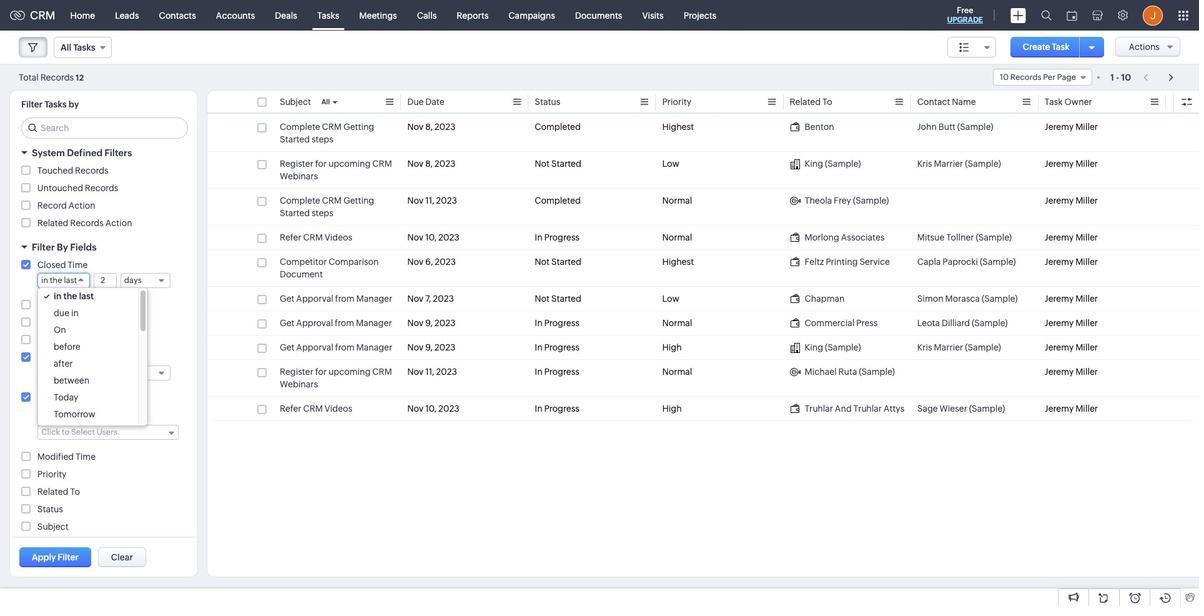 Task type: describe. For each thing, give the bounding box(es) containing it.
get apporval from manager link for nov 7, 2023
[[280, 292, 393, 305]]

miller for kris marrier (sample) link related to low
[[1076, 159, 1098, 169]]

contacts link
[[149, 0, 206, 30]]

after option
[[38, 356, 138, 372]]

documents
[[575, 10, 623, 20]]

0 vertical spatial name
[[952, 97, 976, 107]]

all
[[322, 98, 330, 106]]

9 miller from the top
[[1076, 367, 1098, 377]]

1 vertical spatial task
[[1045, 97, 1063, 107]]

truhlar and truhlar attys link
[[790, 402, 905, 415]]

-
[[1117, 72, 1120, 82]]

before option
[[38, 339, 138, 356]]

0 vertical spatial due
[[407, 97, 424, 107]]

record action
[[37, 201, 95, 211]]

3 jeremy miller from the top
[[1045, 196, 1098, 206]]

apply filter
[[32, 552, 79, 562]]

webinars for nov 8, 2023
[[280, 171, 318, 181]]

0 vertical spatial subject
[[280, 97, 311, 107]]

2 truhlar from the left
[[854, 404, 882, 414]]

2023 for michael ruta (sample) link
[[436, 367, 457, 377]]

in progress for truhlar
[[535, 404, 580, 414]]

progress for truhlar and truhlar attys
[[544, 404, 580, 414]]

create task button
[[1011, 37, 1083, 57]]

get apporval from manager for nov 9, 2023
[[280, 342, 393, 352]]

kris marrier (sample) for high
[[918, 342, 1002, 352]]

nov 6, 2023
[[407, 257, 456, 267]]

kris for low
[[918, 159, 933, 169]]

10
[[1122, 72, 1132, 82]]

upcoming for nov 8, 2023
[[329, 159, 371, 169]]

free upgrade
[[948, 6, 983, 24]]

owner
[[1065, 97, 1093, 107]]

create task
[[1023, 42, 1070, 52]]

filter tasks by
[[21, 99, 79, 109]]

refer crm videos for high
[[280, 404, 353, 414]]

on option
[[38, 322, 138, 339]]

truhlar and truhlar attys
[[805, 404, 905, 414]]

due
[[54, 308, 69, 318]]

getting for nov 11, 2023
[[344, 196, 374, 206]]

0 vertical spatial related
[[790, 97, 821, 107]]

theola frey (sample) link
[[790, 194, 889, 207]]

get approval from manager
[[280, 318, 392, 328]]

task inside create task button
[[1052, 42, 1070, 52]]

0 horizontal spatial subject
[[37, 522, 69, 532]]

(sample) up frey
[[825, 159, 861, 169]]

normal for morlong associates
[[663, 232, 692, 242]]

competitor
[[280, 257, 327, 267]]

leota dilliard (sample)
[[918, 318, 1008, 328]]

register for upcoming crm webinars link for nov 11, 2023
[[280, 366, 395, 391]]

miller for sage wieser (sample) "link" at bottom
[[1076, 404, 1098, 414]]

john butt (sample) link
[[918, 121, 994, 133]]

1 horizontal spatial to
[[823, 97, 833, 107]]

system defined filters button
[[10, 142, 197, 164]]

capla paprocki (sample)
[[918, 257, 1016, 267]]

(sample) right morasca at right
[[982, 294, 1018, 304]]

complete crm getting started steps link for nov 8, 2023
[[280, 121, 395, 146]]

mitsue tollner (sample)
[[918, 232, 1012, 242]]

Search text field
[[22, 118, 187, 138]]

nov for nov 7, 2023's get apporval from manager link
[[407, 294, 424, 304]]

by for modified
[[76, 392, 86, 402]]

created for created time
[[37, 335, 70, 345]]

1 vertical spatial related to
[[37, 487, 80, 497]]

2023 for benton link
[[435, 122, 456, 132]]

documents link
[[565, 0, 633, 30]]

(sample) inside "link"
[[970, 404, 1006, 414]]

closed time
[[37, 260, 88, 270]]

0 vertical spatial due date
[[407, 97, 445, 107]]

3 jeremy from the top
[[1045, 196, 1074, 206]]

system
[[32, 147, 65, 158]]

nov 10, 2023 for high
[[407, 404, 460, 414]]

by
[[69, 99, 79, 109]]

nov for get approval from manager link
[[407, 318, 424, 328]]

6,
[[425, 257, 433, 267]]

commercial
[[805, 318, 855, 328]]

in progress for morlong
[[535, 232, 580, 242]]

nov 7, 2023
[[407, 294, 454, 304]]

0 vertical spatial action
[[68, 201, 95, 211]]

9 jeremy from the top
[[1045, 367, 1074, 377]]

0 vertical spatial related to
[[790, 97, 833, 107]]

after
[[54, 359, 73, 369]]

10, for normal
[[425, 232, 437, 242]]

king (sample) for low
[[805, 159, 861, 169]]

projects link
[[674, 0, 727, 30]]

sage
[[918, 404, 938, 414]]

miller for capla paprocki (sample) link
[[1076, 257, 1098, 267]]

deals
[[275, 10, 297, 20]]

1 horizontal spatial priority
[[663, 97, 692, 107]]

started for comparison
[[552, 257, 582, 267]]

0 horizontal spatial date
[[56, 352, 75, 362]]

john butt (sample)
[[918, 122, 994, 132]]

12
[[76, 73, 84, 82]]

between
[[54, 376, 89, 386]]

competitor comparison document link
[[280, 256, 395, 281]]

frey
[[834, 196, 852, 206]]

in for king (sample)
[[535, 342, 543, 352]]

0 vertical spatial status
[[535, 97, 561, 107]]

mitsue
[[918, 232, 945, 242]]

benton
[[805, 122, 835, 132]]

nov for the register for upcoming crm webinars link corresponding to nov 8, 2023
[[407, 159, 424, 169]]

refer for high
[[280, 404, 302, 414]]

9 jeremy miller from the top
[[1045, 367, 1098, 377]]

kris for high
[[918, 342, 933, 352]]

nov 9, 2023 for get approval from manager
[[407, 318, 456, 328]]

0 horizontal spatial due date
[[37, 352, 75, 362]]

jeremy miller for kris marrier (sample) link related to high
[[1045, 342, 1098, 352]]

high for truhlar and truhlar attys
[[663, 404, 682, 414]]

nov 8, 2023 for register for upcoming crm webinars
[[407, 159, 456, 169]]

today option
[[38, 389, 138, 406]]

untouched records
[[37, 183, 118, 193]]

(sample) down john butt (sample)
[[965, 159, 1002, 169]]

morlong associates
[[805, 232, 885, 242]]

3 miller from the top
[[1076, 196, 1098, 206]]

due in
[[54, 308, 79, 318]]

mitsue tollner (sample) link
[[918, 231, 1012, 244]]

actions
[[1129, 42, 1160, 52]]

calls link
[[407, 0, 447, 30]]

0 horizontal spatial tasks
[[44, 99, 67, 109]]

dilliard
[[942, 318, 970, 328]]

steps for nov 11, 2023
[[312, 208, 334, 218]]

1 truhlar from the left
[[805, 404, 834, 414]]

kris marrier (sample) link for high
[[918, 341, 1002, 354]]

1 horizontal spatial date
[[426, 97, 445, 107]]

1 horizontal spatial contact name
[[918, 97, 976, 107]]

0 horizontal spatial status
[[37, 504, 63, 514]]

not started for nov 8, 2023
[[535, 159, 582, 169]]

apply filter button
[[19, 547, 91, 567]]

upgrade
[[948, 16, 983, 24]]

not for nov 8, 2023
[[535, 159, 550, 169]]

highest for not started
[[663, 257, 694, 267]]

register for upcoming crm webinars for nov 8, 2023
[[280, 159, 392, 181]]

service
[[860, 257, 890, 267]]

morlong associates link
[[790, 231, 885, 244]]

from for normal
[[335, 318, 354, 328]]

complete crm getting started steps for nov 8, 2023
[[280, 122, 374, 144]]

progress for michael ruta (sample)
[[544, 367, 580, 377]]

miller for 'leota dilliard (sample)' link
[[1076, 318, 1098, 328]]

nov 9, 2023 for get apporval from manager
[[407, 342, 456, 352]]

leota dilliard (sample) link
[[918, 317, 1008, 329]]

complete for nov 11, 2023
[[280, 196, 320, 206]]

jeremy miller for sage wieser (sample) "link" at bottom
[[1045, 404, 1098, 414]]

filter for filter by fields
[[32, 242, 55, 252]]

1 vertical spatial in
[[54, 291, 61, 301]]

untouched
[[37, 183, 83, 193]]

capla paprocki (sample) link
[[918, 256, 1016, 268]]

2023 for the chapman link
[[433, 294, 454, 304]]

morlong
[[805, 232, 840, 242]]

for for nov 8, 2023
[[315, 159, 327, 169]]

not for nov 7, 2023
[[535, 294, 550, 304]]

commercial press link
[[790, 317, 878, 329]]

(sample) right the paprocki
[[980, 257, 1016, 267]]

(sample) inside 'link'
[[958, 122, 994, 132]]

feltz printing service link
[[790, 256, 890, 268]]

commercial press
[[805, 318, 878, 328]]

printing
[[826, 257, 858, 267]]

competitor comparison document
[[280, 257, 379, 279]]

king (sample) link for low
[[790, 157, 861, 170]]

document
[[280, 269, 323, 279]]

jeremy for the simon morasca (sample) "link" at the right
[[1045, 294, 1074, 304]]

get for normal
[[280, 318, 295, 328]]

2023 for truhlar and truhlar attys link
[[439, 404, 460, 414]]

feltz printing service
[[805, 257, 890, 267]]

row group containing complete crm getting started steps
[[207, 115, 1200, 421]]

get apporval from manager for nov 7, 2023
[[280, 294, 393, 304]]

0 horizontal spatial name
[[72, 300, 96, 310]]

filters
[[105, 147, 132, 158]]

get for high
[[280, 342, 295, 352]]

touched records
[[37, 166, 109, 176]]

apporval for nov 9, 2023
[[296, 342, 334, 352]]

2 vertical spatial in
[[71, 308, 79, 318]]

kris marrier (sample) link for low
[[918, 157, 1002, 170]]

in for morlong associates
[[535, 232, 543, 242]]

modified time
[[37, 452, 96, 462]]

2023 for king (sample) "link" related to low
[[435, 159, 456, 169]]

modified for modified by
[[37, 392, 74, 402]]

michael ruta (sample)
[[805, 367, 895, 377]]

(sample) down leota dilliard (sample)
[[965, 342, 1002, 352]]

leota
[[918, 318, 940, 328]]

by for filter
[[57, 242, 68, 252]]

progress for king (sample)
[[544, 342, 580, 352]]

get apporval from manager link for nov 9, 2023
[[280, 341, 393, 354]]

accounts
[[216, 10, 255, 20]]

highest for completed
[[663, 122, 694, 132]]

task owner
[[1045, 97, 1093, 107]]

nov for competitor comparison document link
[[407, 257, 424, 267]]

from for low
[[335, 294, 355, 304]]

0 vertical spatial contact
[[918, 97, 951, 107]]

register for nov 11, 2023
[[280, 367, 314, 377]]

refer crm videos link for normal
[[280, 231, 353, 244]]

refer crm videos for normal
[[280, 232, 353, 242]]

king (sample) link for high
[[790, 341, 861, 354]]

defined
[[67, 147, 102, 158]]

jeremy for 'leota dilliard (sample)' link
[[1045, 318, 1074, 328]]

11, for complete crm getting started steps
[[425, 196, 435, 206]]

home
[[70, 10, 95, 20]]

system defined filters
[[32, 147, 132, 158]]

1 vertical spatial priority
[[37, 469, 67, 479]]

meetings
[[359, 10, 397, 20]]

and
[[835, 404, 852, 414]]

modified by
[[37, 392, 86, 402]]

0 horizontal spatial due
[[37, 352, 54, 362]]

reports link
[[447, 0, 499, 30]]

2023 for theola frey (sample) link
[[436, 196, 457, 206]]

normal for theola frey (sample)
[[663, 196, 692, 206]]

michael ruta (sample) link
[[790, 366, 895, 378]]

get for low
[[280, 294, 295, 304]]

comparison
[[329, 257, 379, 267]]

starting tomorrow
[[54, 426, 128, 436]]

in the last option
[[38, 288, 138, 305]]

create
[[1023, 42, 1051, 52]]

free
[[957, 6, 974, 15]]

the inside option
[[63, 291, 77, 301]]

(sample) right tollner
[[976, 232, 1012, 242]]



Task type: locate. For each thing, give the bounding box(es) containing it.
time for created time
[[72, 335, 92, 345]]

attys
[[884, 404, 905, 414]]

low for chapman
[[663, 294, 680, 304]]

register
[[280, 159, 314, 169], [280, 367, 314, 377]]

related records action
[[37, 218, 132, 228]]

10 miller from the top
[[1076, 404, 1098, 414]]

2 king (sample) link from the top
[[790, 341, 861, 354]]

register for upcoming crm webinars for nov 11, 2023
[[280, 367, 392, 389]]

jeremy miller for kris marrier (sample) link related to low
[[1045, 159, 1098, 169]]

manager for low
[[356, 294, 393, 304]]

filter up closed
[[32, 242, 55, 252]]

crm link
[[10, 9, 55, 22]]

record
[[37, 201, 67, 211]]

in down closed
[[41, 276, 48, 285]]

in the last for "list box" containing in the last
[[54, 291, 94, 301]]

nov 11, 2023 for complete crm getting started steps
[[407, 196, 457, 206]]

1 vertical spatial manager
[[356, 318, 392, 328]]

None text field
[[94, 274, 116, 287]]

total
[[19, 72, 39, 82]]

apporval
[[296, 294, 334, 304], [296, 342, 334, 352]]

1 horizontal spatial truhlar
[[854, 404, 882, 414]]

1 highest from the top
[[663, 122, 694, 132]]

0 vertical spatial steps
[[312, 134, 334, 144]]

jeremy for john butt (sample) 'link'
[[1045, 122, 1074, 132]]

webinars
[[280, 171, 318, 181], [280, 379, 318, 389]]

the down in the last field
[[63, 291, 77, 301]]

0 vertical spatial kris marrier (sample)
[[918, 159, 1002, 169]]

created by
[[37, 317, 82, 327]]

0 vertical spatial not started
[[535, 159, 582, 169]]

king (sample) up theola frey (sample) link
[[805, 159, 861, 169]]

1 vertical spatial apporval
[[296, 342, 334, 352]]

nov for the register for upcoming crm webinars link associated with nov 11, 2023
[[407, 367, 424, 377]]

videos for high
[[325, 404, 353, 414]]

5 in progress from the top
[[535, 404, 580, 414]]

jeremy for capla paprocki (sample) link
[[1045, 257, 1074, 267]]

upcoming
[[329, 159, 371, 169], [329, 367, 371, 377]]

jeremy
[[1045, 122, 1074, 132], [1045, 159, 1074, 169], [1045, 196, 1074, 206], [1045, 232, 1074, 242], [1045, 257, 1074, 267], [1045, 294, 1074, 304], [1045, 318, 1074, 328], [1045, 342, 1074, 352], [1045, 367, 1074, 377], [1045, 404, 1074, 414]]

in right due
[[71, 308, 79, 318]]

name right due
[[72, 300, 96, 310]]

morasca
[[946, 294, 980, 304]]

1 vertical spatial refer crm videos
[[280, 404, 353, 414]]

nov 8, 2023 for complete crm getting started steps
[[407, 122, 456, 132]]

2 in progress from the top
[[535, 318, 580, 328]]

not started
[[535, 159, 582, 169], [535, 257, 582, 267], [535, 294, 582, 304]]

contact up created by
[[37, 300, 70, 310]]

2 completed from the top
[[535, 196, 581, 206]]

2 vertical spatial not
[[535, 294, 550, 304]]

by right due
[[72, 317, 82, 327]]

records left 12
[[40, 72, 74, 82]]

1 marrier from the top
[[934, 159, 964, 169]]

2 register for upcoming crm webinars from the top
[[280, 367, 392, 389]]

calls
[[417, 10, 437, 20]]

to up benton
[[823, 97, 833, 107]]

1 from from the top
[[335, 294, 355, 304]]

1 vertical spatial kris marrier (sample) link
[[918, 341, 1002, 354]]

modified down starting at left
[[37, 452, 74, 462]]

time for modified time
[[76, 452, 96, 462]]

not
[[535, 159, 550, 169], [535, 257, 550, 267], [535, 294, 550, 304]]

filter down total
[[21, 99, 43, 109]]

marrier
[[934, 159, 964, 169], [934, 342, 964, 352]]

created up "created time"
[[37, 317, 70, 327]]

1 vertical spatial time
[[72, 335, 92, 345]]

task left owner on the right top of the page
[[1045, 97, 1063, 107]]

the
[[50, 276, 62, 285], [63, 291, 77, 301]]

created down created by
[[37, 335, 70, 345]]

1 getting from the top
[[344, 122, 374, 132]]

1 vertical spatial action
[[105, 218, 132, 228]]

king (sample) for high
[[805, 342, 861, 352]]

1 vertical spatial highest
[[663, 257, 694, 267]]

6 jeremy miller from the top
[[1045, 294, 1098, 304]]

reports
[[457, 10, 489, 20]]

getting
[[344, 122, 374, 132], [344, 196, 374, 206]]

0 vertical spatial register for upcoming crm webinars
[[280, 159, 392, 181]]

2 not started from the top
[[535, 257, 582, 267]]

1 register for upcoming crm webinars from the top
[[280, 159, 392, 181]]

time right on
[[72, 335, 92, 345]]

visits
[[643, 10, 664, 20]]

subject left all
[[280, 97, 311, 107]]

between option
[[38, 372, 138, 389]]

filter for filter tasks by
[[21, 99, 43, 109]]

2 vertical spatial time
[[76, 452, 96, 462]]

1 vertical spatial webinars
[[280, 379, 318, 389]]

manager inside get approval from manager link
[[356, 318, 392, 328]]

1 vertical spatial status
[[37, 504, 63, 514]]

progress for morlong associates
[[544, 232, 580, 242]]

1 created from the top
[[37, 317, 70, 327]]

5 jeremy from the top
[[1045, 257, 1074, 267]]

2 vertical spatial get
[[280, 342, 295, 352]]

upcoming for nov 11, 2023
[[329, 367, 371, 377]]

jeremy for kris marrier (sample) link related to high
[[1045, 342, 1074, 352]]

nov for get apporval from manager link for nov 9, 2023
[[407, 342, 424, 352]]

1 vertical spatial kris
[[918, 342, 933, 352]]

contact name up butt
[[918, 97, 976, 107]]

1 vertical spatial low
[[663, 294, 680, 304]]

1 register from the top
[[280, 159, 314, 169]]

refer for normal
[[280, 232, 302, 242]]

kris marrier (sample) link down john butt (sample)
[[918, 157, 1002, 170]]

5 miller from the top
[[1076, 257, 1098, 267]]

tollner
[[947, 232, 974, 242]]

total records 12
[[19, 72, 84, 82]]

1 kris from the top
[[918, 159, 933, 169]]

0 vertical spatial not
[[535, 159, 550, 169]]

in progress for commercial
[[535, 318, 580, 328]]

complete crm getting started steps down all
[[280, 122, 374, 144]]

complete crm getting started steps up competitor
[[280, 196, 374, 218]]

simon
[[918, 294, 944, 304]]

10 nov from the top
[[407, 404, 424, 414]]

leads
[[115, 10, 139, 20]]

nov 8, 2023
[[407, 122, 456, 132], [407, 159, 456, 169]]

michael
[[805, 367, 837, 377]]

0 vertical spatial highest
[[663, 122, 694, 132]]

king down benton link
[[805, 159, 824, 169]]

get apporval from manager link
[[280, 292, 393, 305], [280, 341, 393, 354]]

2 get from the top
[[280, 318, 295, 328]]

0 vertical spatial tasks
[[317, 10, 339, 20]]

1 vertical spatial high
[[663, 404, 682, 414]]

row group
[[207, 115, 1200, 421]]

by up the closed time on the left top of page
[[57, 242, 68, 252]]

steps
[[312, 134, 334, 144], [312, 208, 334, 218]]

0 vertical spatial in the last
[[41, 276, 77, 285]]

contact name up created by
[[37, 300, 96, 310]]

5 in from the top
[[535, 404, 543, 414]]

1 get apporval from manager link from the top
[[280, 292, 393, 305]]

1 vertical spatial refer
[[280, 404, 302, 414]]

3 not started from the top
[[535, 294, 582, 304]]

1 complete crm getting started steps from the top
[[280, 122, 374, 144]]

in the last up due in
[[54, 291, 94, 301]]

2 refer from the top
[[280, 404, 302, 414]]

for down approval
[[315, 367, 327, 377]]

kris marrier (sample) link down dilliard in the bottom of the page
[[918, 341, 1002, 354]]

in progress for king
[[535, 342, 580, 352]]

0 vertical spatial 10,
[[425, 232, 437, 242]]

1 for from the top
[[315, 159, 327, 169]]

time down fields in the top left of the page
[[68, 260, 88, 270]]

(sample) right frey
[[853, 196, 889, 206]]

2 get apporval from manager link from the top
[[280, 341, 393, 354]]

task right "create"
[[1052, 42, 1070, 52]]

(sample) right wieser
[[970, 404, 1006, 414]]

0 horizontal spatial action
[[68, 201, 95, 211]]

in the last inside in the last option
[[54, 291, 94, 301]]

1 upcoming from the top
[[329, 159, 371, 169]]

not started for nov 7, 2023
[[535, 294, 582, 304]]

king (sample) down commercial press link
[[805, 342, 861, 352]]

miller for the simon morasca (sample) "link" at the right
[[1076, 294, 1098, 304]]

last down the closed time on the left top of page
[[64, 276, 77, 285]]

projects
[[684, 10, 717, 20]]

records down defined
[[75, 166, 109, 176]]

today
[[54, 392, 78, 402]]

records for related
[[70, 218, 104, 228]]

1 vertical spatial 9,
[[425, 342, 433, 352]]

1 vertical spatial nov 10, 2023
[[407, 404, 460, 414]]

2 kris from the top
[[918, 342, 933, 352]]

get down document
[[280, 294, 295, 304]]

0 vertical spatial get
[[280, 294, 295, 304]]

2 low from the top
[[663, 294, 680, 304]]

4 nov from the top
[[407, 232, 424, 242]]

manager for high
[[356, 342, 393, 352]]

action up related records action
[[68, 201, 95, 211]]

subject up apply filter button
[[37, 522, 69, 532]]

the down closed
[[50, 276, 62, 285]]

get left approval
[[280, 318, 295, 328]]

0 vertical spatial for
[[315, 159, 327, 169]]

1 progress from the top
[[544, 232, 580, 242]]

the inside field
[[50, 276, 62, 285]]

1 jeremy from the top
[[1045, 122, 1074, 132]]

related down modified time
[[37, 487, 68, 497]]

2 progress from the top
[[544, 318, 580, 328]]

0 vertical spatial webinars
[[280, 171, 318, 181]]

clear
[[111, 552, 133, 562]]

king (sample) link down benton
[[790, 157, 861, 170]]

1 vertical spatial subject
[[37, 522, 69, 532]]

completed for nov 11, 2023
[[535, 196, 581, 206]]

5 jeremy miller from the top
[[1045, 257, 1098, 267]]

2 jeremy from the top
[[1045, 159, 1074, 169]]

in the last inside in the last field
[[41, 276, 77, 285]]

1 vertical spatial not
[[535, 257, 550, 267]]

steps up competitor
[[312, 208, 334, 218]]

2 upcoming from the top
[[329, 367, 371, 377]]

records down touched records
[[85, 183, 118, 193]]

tomorrow option
[[38, 406, 138, 423]]

on
[[54, 325, 66, 335]]

3 in progress from the top
[[535, 342, 580, 352]]

1 normal from the top
[[663, 196, 692, 206]]

steps for nov 8, 2023
[[312, 134, 334, 144]]

for down all
[[315, 159, 327, 169]]

0 vertical spatial marrier
[[934, 159, 964, 169]]

1 horizontal spatial action
[[105, 218, 132, 228]]

get apporval from manager up get approval from manager
[[280, 294, 393, 304]]

1 vertical spatial steps
[[312, 208, 334, 218]]

related to down modified time
[[37, 487, 80, 497]]

in the last down the closed time on the left top of page
[[41, 276, 77, 285]]

king for high
[[805, 342, 824, 352]]

2 register for upcoming crm webinars link from the top
[[280, 366, 395, 391]]

last inside field
[[64, 276, 77, 285]]

0 vertical spatial filter
[[21, 99, 43, 109]]

records for touched
[[75, 166, 109, 176]]

contact name
[[918, 97, 976, 107], [37, 300, 96, 310]]

get apporval from manager link down get approval from manager
[[280, 341, 393, 354]]

due in option
[[38, 305, 138, 322]]

2 10, from the top
[[425, 404, 437, 414]]

1 high from the top
[[663, 342, 682, 352]]

1 vertical spatial complete
[[280, 196, 320, 206]]

2 vertical spatial not started
[[535, 294, 582, 304]]

complete crm getting started steps for nov 11, 2023
[[280, 196, 374, 218]]

by inside dropdown button
[[57, 242, 68, 252]]

0 vertical spatial low
[[663, 159, 680, 169]]

get down get approval from manager
[[280, 342, 295, 352]]

0 horizontal spatial to
[[70, 487, 80, 497]]

started for apporval
[[552, 294, 582, 304]]

2 nov from the top
[[407, 159, 424, 169]]

filter inside dropdown button
[[32, 242, 55, 252]]

for
[[315, 159, 327, 169], [315, 367, 327, 377]]

from right approval
[[335, 318, 354, 328]]

1 nov 9, 2023 from the top
[[407, 318, 456, 328]]

1 steps from the top
[[312, 134, 334, 144]]

1 get apporval from manager from the top
[[280, 294, 393, 304]]

tasks right deals link
[[317, 10, 339, 20]]

1 get from the top
[[280, 294, 295, 304]]

1 in progress from the top
[[535, 232, 580, 242]]

list box containing in the last
[[38, 288, 147, 440]]

nov for complete crm getting started steps link related to nov 8, 2023
[[407, 122, 424, 132]]

from down get approval from manager
[[335, 342, 355, 352]]

3 in from the top
[[535, 342, 543, 352]]

3 normal from the top
[[663, 318, 692, 328]]

videos
[[325, 232, 353, 242], [325, 404, 353, 414]]

1 vertical spatial refer crm videos link
[[280, 402, 353, 415]]

last up due in option
[[79, 291, 94, 301]]

not for nov 6, 2023
[[535, 257, 550, 267]]

jeremy miller for the simon morasca (sample) "link" at the right
[[1045, 294, 1098, 304]]

related to up benton link
[[790, 97, 833, 107]]

1 horizontal spatial last
[[79, 291, 94, 301]]

2 videos from the top
[[325, 404, 353, 414]]

1 vertical spatial getting
[[344, 196, 374, 206]]

0 vertical spatial to
[[823, 97, 833, 107]]

1 nov 10, 2023 from the top
[[407, 232, 460, 242]]

0 vertical spatial from
[[335, 294, 355, 304]]

1 vertical spatial 11,
[[425, 367, 435, 377]]

4 miller from the top
[[1076, 232, 1098, 242]]

contacts
[[159, 10, 196, 20]]

2 nov 11, 2023 from the top
[[407, 367, 457, 377]]

king up michael
[[805, 342, 824, 352]]

marrier down dilliard in the bottom of the page
[[934, 342, 964, 352]]

truhlar right and
[[854, 404, 882, 414]]

1 vertical spatial nov 9, 2023
[[407, 342, 456, 352]]

2 refer crm videos from the top
[[280, 404, 353, 414]]

1 king from the top
[[805, 159, 824, 169]]

king (sample) link down commercial
[[790, 341, 861, 354]]

0 horizontal spatial related to
[[37, 487, 80, 497]]

2 get apporval from manager from the top
[[280, 342, 393, 352]]

1 vertical spatial created
[[37, 335, 70, 345]]

refer
[[280, 232, 302, 242], [280, 404, 302, 414]]

modified down between
[[37, 392, 74, 402]]

1 register for upcoming crm webinars link from the top
[[280, 157, 395, 182]]

highest
[[663, 122, 694, 132], [663, 257, 694, 267]]

capla
[[918, 257, 941, 267]]

approval
[[296, 318, 333, 328]]

from
[[335, 294, 355, 304], [335, 318, 354, 328], [335, 342, 355, 352]]

kris marrier (sample)
[[918, 159, 1002, 169], [918, 342, 1002, 352]]

getting for nov 8, 2023
[[344, 122, 374, 132]]

tasks left the 'by'
[[44, 99, 67, 109]]

records for total
[[40, 72, 74, 82]]

1 vertical spatial complete crm getting started steps link
[[280, 194, 395, 219]]

2 vertical spatial related
[[37, 487, 68, 497]]

1 vertical spatial due
[[37, 352, 54, 362]]

contact up john
[[918, 97, 951, 107]]

9 nov from the top
[[407, 367, 424, 377]]

in for commercial press
[[535, 318, 543, 328]]

apporval up approval
[[296, 294, 334, 304]]

2 getting from the top
[[344, 196, 374, 206]]

4 progress from the top
[[544, 367, 580, 377]]

1 vertical spatial modified
[[37, 452, 74, 462]]

7 miller from the top
[[1076, 318, 1098, 328]]

1 vertical spatial upcoming
[[329, 367, 371, 377]]

0 horizontal spatial contact
[[37, 300, 70, 310]]

truhlar
[[805, 404, 834, 414], [854, 404, 882, 414]]

kris down leota
[[918, 342, 933, 352]]

filter right apply
[[58, 552, 79, 562]]

1 vertical spatial contact name
[[37, 300, 96, 310]]

1 vertical spatial get apporval from manager link
[[280, 341, 393, 354]]

2 highest from the top
[[663, 257, 694, 267]]

get apporval from manager link up get approval from manager
[[280, 292, 393, 305]]

2 8, from the top
[[425, 159, 433, 169]]

manager down get approval from manager
[[356, 342, 393, 352]]

0 horizontal spatial priority
[[37, 469, 67, 479]]

crm
[[30, 9, 55, 22], [322, 122, 342, 132], [372, 159, 392, 169], [322, 196, 342, 206], [303, 232, 323, 242], [372, 367, 392, 377], [303, 404, 323, 414]]

chapman link
[[790, 292, 845, 305]]

2 from from the top
[[335, 318, 354, 328]]

miller for kris marrier (sample) link related to high
[[1076, 342, 1098, 352]]

tasks
[[317, 10, 339, 20], [44, 99, 67, 109]]

2 refer crm videos link from the top
[[280, 402, 353, 415]]

miller for mitsue tollner (sample) link on the right
[[1076, 232, 1098, 242]]

jeremy miller for 'leota dilliard (sample)' link
[[1045, 318, 1098, 328]]

6 miller from the top
[[1076, 294, 1098, 304]]

progress for commercial press
[[544, 318, 580, 328]]

get approval from manager link
[[280, 317, 392, 329]]

8 jeremy from the top
[[1045, 342, 1074, 352]]

nov 11, 2023 for register for upcoming crm webinars
[[407, 367, 457, 377]]

tomorrow
[[88, 426, 128, 436]]

related
[[790, 97, 821, 107], [37, 218, 68, 228], [37, 487, 68, 497]]

1 vertical spatial related
[[37, 218, 68, 228]]

progress
[[544, 232, 580, 242], [544, 318, 580, 328], [544, 342, 580, 352], [544, 367, 580, 377], [544, 404, 580, 414]]

miller for john butt (sample) 'link'
[[1076, 122, 1098, 132]]

last
[[64, 276, 77, 285], [79, 291, 94, 301]]

campaigns link
[[499, 0, 565, 30]]

kris marrier (sample) down dilliard in the bottom of the page
[[918, 342, 1002, 352]]

1 horizontal spatial status
[[535, 97, 561, 107]]

truhlar left and
[[805, 404, 834, 414]]

list box
[[38, 288, 147, 440]]

related up benton link
[[790, 97, 821, 107]]

4 jeremy from the top
[[1045, 232, 1074, 242]]

steps down all
[[312, 134, 334, 144]]

1 complete crm getting started steps link from the top
[[280, 121, 395, 146]]

8 nov from the top
[[407, 342, 424, 352]]

(sample) up michael ruta (sample) link
[[825, 342, 861, 352]]

register for nov 8, 2023
[[280, 159, 314, 169]]

1 low from the top
[[663, 159, 680, 169]]

1 vertical spatial not started
[[535, 257, 582, 267]]

1 refer crm videos link from the top
[[280, 231, 353, 244]]

not started for nov 6, 2023
[[535, 257, 582, 267]]

0 vertical spatial priority
[[663, 97, 692, 107]]

0 vertical spatial register for upcoming crm webinars link
[[280, 157, 395, 182]]

1 vertical spatial king (sample)
[[805, 342, 861, 352]]

0 vertical spatial complete crm getting started steps link
[[280, 121, 395, 146]]

1 horizontal spatial tasks
[[317, 10, 339, 20]]

marrier down butt
[[934, 159, 964, 169]]

nov
[[407, 122, 424, 132], [407, 159, 424, 169], [407, 196, 424, 206], [407, 232, 424, 242], [407, 257, 424, 267], [407, 294, 424, 304], [407, 318, 424, 328], [407, 342, 424, 352], [407, 367, 424, 377], [407, 404, 424, 414]]

1 vertical spatial marrier
[[934, 342, 964, 352]]

1 completed from the top
[[535, 122, 581, 132]]

5 progress from the top
[[544, 404, 580, 414]]

1 vertical spatial nov 11, 2023
[[407, 367, 457, 377]]

2 high from the top
[[663, 404, 682, 414]]

0 vertical spatial in
[[41, 276, 48, 285]]

last inside option
[[79, 291, 94, 301]]

0 vertical spatial complete crm getting started steps
[[280, 122, 374, 144]]

kris down john
[[918, 159, 933, 169]]

1 horizontal spatial related to
[[790, 97, 833, 107]]

1 vertical spatial 8,
[[425, 159, 433, 169]]

butt
[[939, 122, 956, 132]]

completed for nov 8, 2023
[[535, 122, 581, 132]]

1 vertical spatial the
[[63, 291, 77, 301]]

2 vertical spatial from
[[335, 342, 355, 352]]

3 not from the top
[[535, 294, 550, 304]]

time for closed time
[[68, 260, 88, 270]]

complete crm getting started steps link down all
[[280, 121, 395, 146]]

1 nov from the top
[[407, 122, 424, 132]]

3 nov from the top
[[407, 196, 424, 206]]

touched
[[37, 166, 73, 176]]

(sample) down the simon morasca (sample) "link" at the right
[[972, 318, 1008, 328]]

1 vertical spatial register
[[280, 367, 314, 377]]

1 vertical spatial to
[[70, 487, 80, 497]]

complete crm getting started steps link for nov 11, 2023
[[280, 194, 395, 219]]

2 in from the top
[[535, 318, 543, 328]]

apporval down approval
[[296, 342, 334, 352]]

in progress for michael
[[535, 367, 580, 377]]

complete for nov 8, 2023
[[280, 122, 320, 132]]

get
[[280, 294, 295, 304], [280, 318, 295, 328], [280, 342, 295, 352]]

filter inside button
[[58, 552, 79, 562]]

2 kris marrier (sample) link from the top
[[918, 341, 1002, 354]]

action up filter by fields dropdown button
[[105, 218, 132, 228]]

starting tomorrow option
[[38, 423, 138, 440]]

complete crm getting started steps link up comparison
[[280, 194, 395, 219]]

1 horizontal spatial in
[[54, 291, 61, 301]]

filter
[[21, 99, 43, 109], [32, 242, 55, 252], [58, 552, 79, 562]]

by up tomorrow on the left bottom
[[76, 392, 86, 402]]

records up fields in the top left of the page
[[70, 218, 104, 228]]

in down in the last field
[[54, 291, 61, 301]]

register for upcoming crm webinars link for nov 8, 2023
[[280, 157, 395, 182]]

from up get approval from manager
[[335, 294, 355, 304]]

2 marrier from the top
[[934, 342, 964, 352]]

0 horizontal spatial the
[[50, 276, 62, 285]]

1 vertical spatial king (sample) link
[[790, 341, 861, 354]]

home link
[[60, 0, 105, 30]]

benton link
[[790, 121, 835, 133]]

1 videos from the top
[[325, 232, 353, 242]]

10 jeremy from the top
[[1045, 404, 1074, 414]]

manager for normal
[[356, 318, 392, 328]]

refer crm videos link
[[280, 231, 353, 244], [280, 402, 353, 415]]

in inside field
[[41, 276, 48, 285]]

get apporval from manager down get approval from manager
[[280, 342, 393, 352]]

time down starting tomorrow option
[[76, 452, 96, 462]]

0 vertical spatial get apporval from manager link
[[280, 292, 393, 305]]

3 get from the top
[[280, 342, 295, 352]]

sage wieser (sample)
[[918, 404, 1006, 414]]

1 vertical spatial contact
[[37, 300, 70, 310]]

0 vertical spatial 8,
[[425, 122, 433, 132]]

0 vertical spatial nov 10, 2023
[[407, 232, 460, 242]]

refer crm videos
[[280, 232, 353, 242], [280, 404, 353, 414]]

related down record
[[37, 218, 68, 228]]

to down modified time
[[70, 487, 80, 497]]

refer crm videos link for high
[[280, 402, 353, 415]]

status
[[535, 97, 561, 107], [37, 504, 63, 514]]

0 vertical spatial task
[[1052, 42, 1070, 52]]

simon morasca (sample)
[[918, 294, 1018, 304]]

1 10, from the top
[[425, 232, 437, 242]]

king for low
[[805, 159, 824, 169]]

created for created by
[[37, 317, 70, 327]]

created time
[[37, 335, 92, 345]]

1 vertical spatial in the last
[[54, 291, 94, 301]]

king (sample)
[[805, 159, 861, 169], [805, 342, 861, 352]]

closed
[[37, 260, 66, 270]]

(sample) right butt
[[958, 122, 994, 132]]

10, for high
[[425, 404, 437, 414]]

1 vertical spatial due date
[[37, 352, 75, 362]]

2 vertical spatial by
[[76, 392, 86, 402]]

1 in from the top
[[535, 232, 543, 242]]

contact
[[918, 97, 951, 107], [37, 300, 70, 310]]

records for untouched
[[85, 183, 118, 193]]

2 jeremy miller from the top
[[1045, 159, 1098, 169]]

1 vertical spatial register for upcoming crm webinars
[[280, 367, 392, 389]]

1 webinars from the top
[[280, 171, 318, 181]]

2 horizontal spatial in
[[71, 308, 79, 318]]

by
[[57, 242, 68, 252], [72, 317, 82, 327], [76, 392, 86, 402]]

2 nov 9, 2023 from the top
[[407, 342, 456, 352]]

kris marrier (sample) down john butt (sample)
[[918, 159, 1002, 169]]

name up john butt (sample)
[[952, 97, 976, 107]]

(sample) right ruta
[[859, 367, 895, 377]]

6 jeremy from the top
[[1045, 294, 1074, 304]]

1
[[1111, 72, 1115, 82]]

manager down comparison
[[356, 294, 393, 304]]

modified for modified time
[[37, 452, 74, 462]]

2023 for feltz printing service "link"
[[435, 257, 456, 267]]

manager right approval
[[356, 318, 392, 328]]

name
[[952, 97, 976, 107], [72, 300, 96, 310]]

2 complete crm getting started steps from the top
[[280, 196, 374, 218]]

1 apporval from the top
[[296, 294, 334, 304]]

in the last field
[[37, 273, 90, 288]]

webinars for nov 11, 2023
[[280, 379, 318, 389]]

11, for register for upcoming crm webinars
[[425, 367, 435, 377]]

6 nov from the top
[[407, 294, 424, 304]]

1 refer from the top
[[280, 232, 302, 242]]

register for upcoming crm webinars
[[280, 159, 392, 181], [280, 367, 392, 389]]

1 horizontal spatial the
[[63, 291, 77, 301]]



Task type: vqa. For each thing, say whether or not it's contained in the screenshot.


